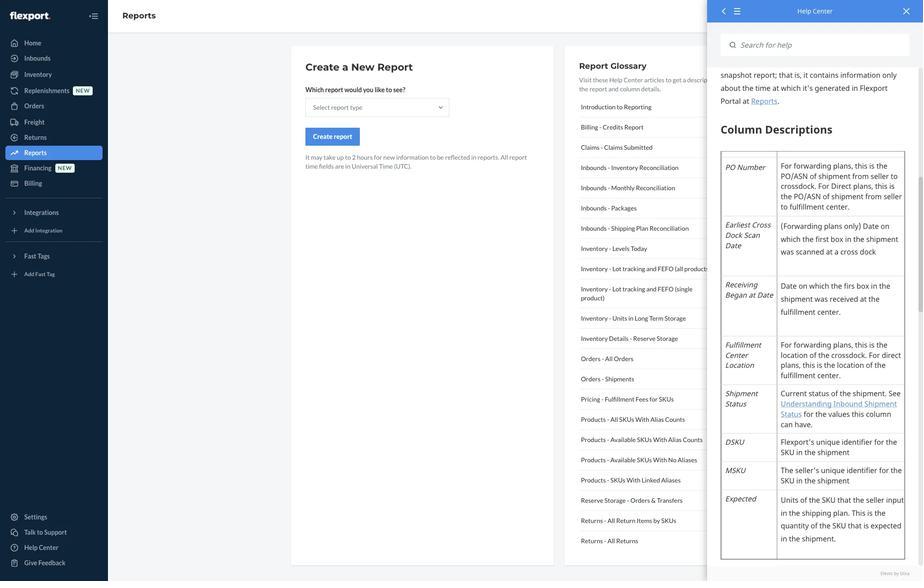 Task type: locate. For each thing, give the bounding box(es) containing it.
2 claims from the left
[[605, 144, 623, 151]]

- left return
[[605, 517, 607, 525]]

1 horizontal spatial new
[[76, 88, 90, 94]]

- left shipments
[[602, 375, 605, 383]]

skus up 'reserve storage - orders & transfers'
[[611, 477, 626, 484]]

and down the inventory - lot tracking and fefo (all products) button
[[647, 285, 657, 293]]

1 vertical spatial fefo
[[658, 285, 674, 293]]

0 horizontal spatial by
[[654, 517, 661, 525]]

details
[[610, 335, 629, 343]]

3 products from the top
[[581, 457, 606, 464]]

products for products - available skus with alias counts
[[581, 436, 606, 444]]

inventory up orders - all orders
[[581, 335, 608, 343]]

lot for inventory - lot tracking and fefo (all products)
[[613, 265, 622, 273]]

- left credits
[[600, 123, 602, 131]]

inventory - lot tracking and fefo (all products) button
[[580, 259, 726, 280]]

- inside "button"
[[602, 396, 604, 403]]

available down products - all skus with alias counts
[[611, 436, 636, 444]]

center up search search box on the right of the page
[[814, 7, 833, 15]]

2 add from the top
[[24, 271, 34, 278]]

help center
[[798, 7, 833, 15], [24, 544, 59, 552]]

0 vertical spatial reserve
[[634, 335, 656, 343]]

center down talk to support
[[39, 544, 59, 552]]

inbounds
[[24, 54, 51, 62], [581, 164, 607, 172], [581, 184, 607, 192], [581, 204, 607, 212], [581, 225, 607, 232]]

1 fefo from the top
[[658, 265, 674, 273]]

center inside the visit these help center articles to get a description of the report and column details.
[[624, 76, 644, 84]]

1 horizontal spatial center
[[624, 76, 644, 84]]

products for products - available skus with no aliases
[[581, 457, 606, 464]]

products inside products - skus with linked aliases button
[[581, 477, 606, 484]]

report inside the visit these help center articles to get a description of the report and column details.
[[590, 85, 608, 93]]

report inside "button"
[[334, 133, 353, 140]]

inventory - levels today
[[581, 245, 648, 253]]

and down inventory - levels today button
[[647, 265, 657, 273]]

1 vertical spatial and
[[647, 265, 657, 273]]

by right items on the bottom right of page
[[654, 517, 661, 525]]

1 horizontal spatial billing
[[581, 123, 599, 131]]

2 products from the top
[[581, 436, 606, 444]]

0 vertical spatial fefo
[[658, 265, 674, 273]]

0 horizontal spatial help center
[[24, 544, 59, 552]]

report inside button
[[625, 123, 644, 131]]

integration
[[35, 228, 63, 234]]

lot
[[613, 265, 622, 273], [613, 285, 622, 293]]

inventory details - reserve storage button
[[580, 329, 726, 349]]

fefo left (single
[[658, 285, 674, 293]]

0 vertical spatial billing
[[581, 123, 599, 131]]

tags
[[38, 253, 50, 260]]

with down fees
[[636, 416, 650, 424]]

inbounds - packages
[[581, 204, 637, 212]]

1 add from the top
[[24, 228, 34, 234]]

tracking for (single
[[623, 285, 646, 293]]

0 vertical spatial by
[[654, 517, 661, 525]]

take
[[324, 154, 336, 161]]

tag
[[47, 271, 55, 278]]

shipments
[[606, 375, 635, 383]]

0 vertical spatial fast
[[24, 253, 36, 260]]

inventory for inventory - lot tracking and fefo (all products)
[[581, 265, 608, 273]]

integrations button
[[5, 206, 103, 220]]

report for which report would you like to see?
[[325, 86, 344, 94]]

4 products from the top
[[581, 477, 606, 484]]

to left the get
[[666, 76, 672, 84]]

center up column
[[624, 76, 644, 84]]

- for products - skus with linked aliases
[[608, 477, 610, 484]]

all down fulfillment
[[611, 416, 619, 424]]

1 vertical spatial lot
[[613, 285, 622, 293]]

inventory for inventory - units in long term storage
[[581, 315, 608, 322]]

0 vertical spatial tracking
[[623, 265, 646, 273]]

storage
[[665, 315, 687, 322], [657, 335, 679, 343], [605, 497, 626, 505]]

1 horizontal spatial for
[[650, 396, 658, 403]]

orders - shipments
[[581, 375, 635, 383]]

and
[[609, 85, 619, 93], [647, 265, 657, 273], [647, 285, 657, 293]]

create for create report
[[313, 133, 333, 140]]

skus inside "button"
[[659, 396, 674, 403]]

add fast tag
[[24, 271, 55, 278]]

inventory for inventory
[[24, 71, 52, 78]]

help up search search box on the right of the page
[[798, 7, 812, 15]]

- up 'reserve storage - orders & transfers'
[[608, 477, 610, 484]]

counts inside products - all skus with alias counts button
[[666, 416, 686, 424]]

0 vertical spatial and
[[609, 85, 619, 93]]

0 vertical spatial aliases
[[678, 457, 698, 464]]

counts inside products - available skus with alias counts button
[[683, 436, 703, 444]]

orders up orders - shipments at right
[[581, 355, 601, 363]]

reserve
[[634, 335, 656, 343], [581, 497, 604, 505]]

aliases right linked
[[662, 477, 681, 484]]

to left 'be'
[[430, 154, 436, 161]]

create for create a new report
[[306, 61, 340, 73]]

2 tracking from the top
[[623, 285, 646, 293]]

which
[[306, 86, 324, 94]]

1 claims from the left
[[581, 144, 600, 151]]

all
[[501, 154, 509, 161], [606, 355, 613, 363], [611, 416, 619, 424], [608, 517, 616, 525], [608, 538, 616, 545]]

- for orders - all orders
[[602, 355, 605, 363]]

and left column
[[609, 85, 619, 93]]

transfers
[[658, 497, 683, 505]]

inventory down the product)
[[581, 315, 608, 322]]

aliases right no
[[678, 457, 698, 464]]

in left long
[[629, 315, 634, 322]]

tracking down 'inventory - lot tracking and fefo (all products)'
[[623, 285, 646, 293]]

1 available from the top
[[611, 436, 636, 444]]

to right like
[[386, 86, 392, 94]]

all right reports.
[[501, 154, 509, 161]]

- left monthly at the right of page
[[608, 184, 611, 192]]

2 horizontal spatial help
[[798, 7, 812, 15]]

1 vertical spatial center
[[624, 76, 644, 84]]

- for pricing - fulfillment fees for skus
[[602, 396, 604, 403]]

1 vertical spatial reports
[[24, 149, 47, 157]]

reserve storage - orders & transfers button
[[580, 491, 726, 511]]

tracking inside inventory - lot tracking and fefo (single product)
[[623, 285, 646, 293]]

1 vertical spatial reserve
[[581, 497, 604, 505]]

- left units
[[610, 315, 612, 322]]

inbounds - packages button
[[580, 199, 726, 219]]

fast left the tag
[[35, 271, 46, 278]]

billing down financing
[[24, 180, 42, 187]]

add down fast tags
[[24, 271, 34, 278]]

and for inventory - lot tracking and fefo (single product)
[[647, 285, 657, 293]]

- down inventory - levels today
[[610, 265, 612, 273]]

talk to support button
[[5, 526, 103, 540]]

(utc).
[[394, 163, 412, 170]]

product)
[[581, 294, 605, 302]]

products - skus with linked aliases
[[581, 477, 681, 484]]

1 vertical spatial for
[[650, 396, 658, 403]]

report up see?
[[378, 61, 413, 73]]

1 vertical spatial counts
[[683, 436, 703, 444]]

inbounds left packages
[[581, 204, 607, 212]]

billing inside button
[[581, 123, 599, 131]]

report up "select report type"
[[325, 86, 344, 94]]

center
[[814, 7, 833, 15], [624, 76, 644, 84], [39, 544, 59, 552]]

0 horizontal spatial in
[[346, 163, 351, 170]]

claims down billing - credits report
[[581, 144, 600, 151]]

articles
[[645, 76, 665, 84]]

new up the "orders" link
[[76, 88, 90, 94]]

help inside the visit these help center articles to get a description of the report and column details.
[[610, 76, 623, 84]]

give
[[24, 560, 37, 567]]

inventory inside inventory - lot tracking and fefo (single product)
[[581, 285, 608, 293]]

alias for products - available skus with alias counts
[[669, 436, 682, 444]]

0 vertical spatial in
[[472, 154, 477, 161]]

get
[[673, 76, 682, 84]]

orders for orders - shipments
[[581, 375, 601, 383]]

inbounds for inbounds
[[24, 54, 51, 62]]

inbounds - inventory reconciliation button
[[580, 158, 726, 178]]

0 horizontal spatial new
[[58, 165, 72, 172]]

storage down term
[[657, 335, 679, 343]]

2 vertical spatial in
[[629, 315, 634, 322]]

2 vertical spatial new
[[58, 165, 72, 172]]

skus down orders - shipments button
[[659, 396, 674, 403]]

- up orders - shipments at right
[[602, 355, 605, 363]]

new up "time"
[[384, 154, 395, 161]]

and inside the visit these help center articles to get a description of the report and column details.
[[609, 85, 619, 93]]

up
[[337, 154, 344, 161]]

0 horizontal spatial reports link
[[5, 146, 103, 160]]

inventory up replenishments
[[24, 71, 52, 78]]

products
[[581, 416, 606, 424], [581, 436, 606, 444], [581, 457, 606, 464], [581, 477, 606, 484]]

- for products - available skus with alias counts
[[608, 436, 610, 444]]

report down these
[[590, 85, 608, 93]]

1 vertical spatial new
[[384, 154, 395, 161]]

1 horizontal spatial claims
[[605, 144, 623, 151]]

all for returns - all return items by skus
[[608, 517, 616, 525]]

0 vertical spatial counts
[[666, 416, 686, 424]]

1 vertical spatial create
[[313, 133, 333, 140]]

0 vertical spatial create
[[306, 61, 340, 73]]

inbounds for inbounds - shipping plan reconciliation
[[581, 225, 607, 232]]

report up up
[[334, 133, 353, 140]]

add left the integration
[[24, 228, 34, 234]]

- for inventory - units in long term storage
[[610, 315, 612, 322]]

help center up search search box on the right of the page
[[798, 7, 833, 15]]

fast
[[24, 253, 36, 260], [35, 271, 46, 278]]

0 horizontal spatial claims
[[581, 144, 600, 151]]

all for returns - all returns
[[608, 538, 616, 545]]

0 horizontal spatial report
[[378, 61, 413, 73]]

1 lot from the top
[[613, 265, 622, 273]]

report left type
[[331, 104, 349, 111]]

inbounds down home
[[24, 54, 51, 62]]

inventory up the product)
[[581, 285, 608, 293]]

0 vertical spatial storage
[[665, 315, 687, 322]]

0 horizontal spatial center
[[39, 544, 59, 552]]

all down returns - all return items by skus on the bottom right of the page
[[608, 538, 616, 545]]

1 vertical spatial a
[[683, 76, 687, 84]]

by
[[654, 517, 661, 525], [895, 571, 900, 577]]

returns - all returns
[[581, 538, 639, 545]]

1 horizontal spatial help
[[610, 76, 623, 84]]

&
[[652, 497, 656, 505]]

1 horizontal spatial by
[[895, 571, 900, 577]]

0 horizontal spatial reserve
[[581, 497, 604, 505]]

would
[[345, 86, 362, 94]]

1 vertical spatial add
[[24, 271, 34, 278]]

fefo
[[658, 265, 674, 273], [658, 285, 674, 293]]

1 tracking from the top
[[623, 265, 646, 273]]

- up inventory - units in long term storage
[[610, 285, 612, 293]]

support
[[44, 529, 67, 537]]

with for products - all skus with alias counts
[[636, 416, 650, 424]]

1 horizontal spatial report
[[580, 61, 609, 71]]

billing - credits report button
[[580, 118, 726, 138]]

0 vertical spatial lot
[[613, 265, 622, 273]]

1 vertical spatial reconciliation
[[637, 184, 676, 192]]

- inside inventory - lot tracking and fefo (single product)
[[610, 285, 612, 293]]

0 vertical spatial reconciliation
[[640, 164, 679, 172]]

1 horizontal spatial alias
[[669, 436, 682, 444]]

1 products from the top
[[581, 416, 606, 424]]

0 horizontal spatial billing
[[24, 180, 42, 187]]

products - available skus with no aliases button
[[580, 451, 726, 471]]

create up may
[[313, 133, 333, 140]]

inbounds down claims - claims submitted
[[581, 164, 607, 172]]

- left packages
[[608, 204, 611, 212]]

products for products - skus with linked aliases
[[581, 477, 606, 484]]

2 fefo from the top
[[658, 285, 674, 293]]

add for add fast tag
[[24, 271, 34, 278]]

2 vertical spatial and
[[647, 285, 657, 293]]

help up give
[[24, 544, 38, 552]]

2 lot from the top
[[613, 285, 622, 293]]

0 vertical spatial alias
[[651, 416, 664, 424]]

tracking down the today
[[623, 265, 646, 273]]

0 vertical spatial reports link
[[122, 11, 156, 21]]

1 vertical spatial help
[[610, 76, 623, 84]]

0 horizontal spatial for
[[374, 154, 382, 161]]

replenishments
[[24, 87, 70, 95]]

fefo inside inventory - lot tracking and fefo (single product)
[[658, 285, 674, 293]]

- left "shipping"
[[608, 225, 611, 232]]

fefo for (all
[[658, 265, 674, 273]]

0 vertical spatial new
[[76, 88, 90, 94]]

2 available from the top
[[611, 457, 636, 464]]

orders for orders
[[24, 102, 44, 110]]

fefo for (single
[[658, 285, 674, 293]]

inventory
[[24, 71, 52, 78], [612, 164, 639, 172], [581, 245, 608, 253], [581, 265, 608, 273], [581, 285, 608, 293], [581, 315, 608, 322], [581, 335, 608, 343]]

long
[[635, 315, 649, 322]]

lot inside inventory - lot tracking and fefo (single product)
[[613, 285, 622, 293]]

inbounds link
[[5, 51, 103, 66]]

- for inbounds - monthly reconciliation
[[608, 184, 611, 192]]

available up products - skus with linked aliases
[[611, 457, 636, 464]]

billing - credits report
[[581, 123, 644, 131]]

0 vertical spatial for
[[374, 154, 382, 161]]

new up the billing link
[[58, 165, 72, 172]]

- down fulfillment
[[608, 416, 610, 424]]

1 horizontal spatial help center
[[798, 7, 833, 15]]

reserve down long
[[634, 335, 656, 343]]

new for financing
[[58, 165, 72, 172]]

0 vertical spatial add
[[24, 228, 34, 234]]

reserve up returns - all return items by skus on the bottom right of the page
[[581, 497, 604, 505]]

in inside button
[[629, 315, 634, 322]]

1 vertical spatial billing
[[24, 180, 42, 187]]

orders up freight
[[24, 102, 44, 110]]

inbounds down inbounds - packages
[[581, 225, 607, 232]]

1 vertical spatial alias
[[669, 436, 682, 444]]

tracking inside the inventory - lot tracking and fefo (all products) button
[[623, 265, 646, 273]]

give feedback button
[[5, 556, 103, 571]]

1 vertical spatial available
[[611, 457, 636, 464]]

all for orders - all orders
[[606, 355, 613, 363]]

are
[[335, 163, 344, 170]]

- for returns - all return items by skus
[[605, 517, 607, 525]]

a left new
[[343, 61, 349, 73]]

0 vertical spatial center
[[814, 7, 833, 15]]

inbounds - monthly reconciliation button
[[580, 178, 726, 199]]

- for claims - claims submitted
[[601, 144, 603, 151]]

0 vertical spatial reports
[[122, 11, 156, 21]]

counts for products - available skus with alias counts
[[683, 436, 703, 444]]

products inside products - available skus with alias counts button
[[581, 436, 606, 444]]

- left levels
[[610, 245, 612, 253]]

products inside the products - available skus with no aliases button
[[581, 457, 606, 464]]

inbounds - inventory reconciliation
[[581, 164, 679, 172]]

1 horizontal spatial in
[[472, 154, 477, 161]]

in left reports.
[[472, 154, 477, 161]]

hours
[[357, 154, 373, 161]]

a right the get
[[683, 76, 687, 84]]

reserve storage - orders & transfers
[[581, 497, 683, 505]]

0 vertical spatial available
[[611, 436, 636, 444]]

0 horizontal spatial a
[[343, 61, 349, 73]]

1 vertical spatial fast
[[35, 271, 46, 278]]

- right details
[[630, 335, 633, 343]]

2 horizontal spatial in
[[629, 315, 634, 322]]

1 vertical spatial help center
[[24, 544, 59, 552]]

0 horizontal spatial help
[[24, 544, 38, 552]]

report for create report
[[334, 133, 353, 140]]

fields
[[319, 163, 334, 170]]

levels
[[613, 245, 630, 253]]

fast left tags
[[24, 253, 36, 260]]

2 vertical spatial center
[[39, 544, 59, 552]]

0 horizontal spatial reports
[[24, 149, 47, 157]]

claims down credits
[[605, 144, 623, 151]]

reconciliation down inbounds - packages button
[[650, 225, 689, 232]]

counts for products - all skus with alias counts
[[666, 416, 686, 424]]

1 horizontal spatial reports
[[122, 11, 156, 21]]

with left no
[[654, 457, 668, 464]]

- right pricing on the right of the page
[[602, 396, 604, 403]]

all up orders - shipments at right
[[606, 355, 613, 363]]

home link
[[5, 36, 103, 50]]

billing for billing - credits report
[[581, 123, 599, 131]]

reconciliation for inbounds - inventory reconciliation
[[640, 164, 679, 172]]

- down returns - all return items by skus on the bottom right of the page
[[605, 538, 607, 545]]

1 horizontal spatial reports link
[[122, 11, 156, 21]]

in right the "are"
[[346, 163, 351, 170]]

plan
[[637, 225, 649, 232]]

2 horizontal spatial report
[[625, 123, 644, 131]]

products inside products - all skus with alias counts button
[[581, 416, 606, 424]]

and inside inventory - lot tracking and fefo (single product)
[[647, 285, 657, 293]]

- up returns - all return items by skus on the bottom right of the page
[[628, 497, 630, 505]]

available for products - available skus with alias counts
[[611, 436, 636, 444]]

2 horizontal spatial center
[[814, 7, 833, 15]]

lot down inventory - levels today
[[613, 265, 622, 273]]

report down reporting
[[625, 123, 644, 131]]

orders for orders - all orders
[[581, 355, 601, 363]]

inbounds for inbounds - inventory reconciliation
[[581, 164, 607, 172]]

1 vertical spatial tracking
[[623, 285, 646, 293]]

units
[[613, 315, 628, 322]]

- down products - all skus with alias counts
[[608, 436, 610, 444]]

lot up units
[[613, 285, 622, 293]]

glossary
[[611, 61, 647, 71]]

(all
[[675, 265, 684, 273]]

2 horizontal spatial new
[[384, 154, 395, 161]]

for right fees
[[650, 396, 658, 403]]

create inside create report "button"
[[313, 133, 333, 140]]

for inside "button"
[[650, 396, 658, 403]]

skus
[[659, 396, 674, 403], [620, 416, 635, 424], [638, 436, 653, 444], [638, 457, 653, 464], [611, 477, 626, 484], [662, 517, 677, 525]]

all for products - all skus with alias counts
[[611, 416, 619, 424]]

storage up return
[[605, 497, 626, 505]]

pricing - fulfillment fees for skus button
[[580, 390, 726, 410]]

report inside it may take up to 2 hours for new information to be reflected in reports. all report time fields are in universal time (utc).
[[510, 154, 527, 161]]

add fast tag link
[[5, 267, 103, 282]]

0 horizontal spatial alias
[[651, 416, 664, 424]]

create up which
[[306, 61, 340, 73]]

1 horizontal spatial a
[[683, 76, 687, 84]]

report right reports.
[[510, 154, 527, 161]]

billing down introduction
[[581, 123, 599, 131]]

orders up pricing on the right of the page
[[581, 375, 601, 383]]



Task type: vqa. For each thing, say whether or not it's contained in the screenshot.
Inventory - Levels Today BUTTON
yes



Task type: describe. For each thing, give the bounding box(es) containing it.
create a new report
[[306, 61, 413, 73]]

to left reporting
[[617, 103, 623, 111]]

available for products - available skus with no aliases
[[611, 457, 636, 464]]

products - available skus with alias counts button
[[580, 430, 726, 451]]

all inside it may take up to 2 hours for new information to be reflected in reports. all report time fields are in universal time (utc).
[[501, 154, 509, 161]]

skus down transfers
[[662, 517, 677, 525]]

inventory - units in long term storage
[[581, 315, 687, 322]]

orders link
[[5, 99, 103, 113]]

reporting
[[624, 103, 652, 111]]

financing
[[24, 164, 52, 172]]

elevio
[[881, 571, 894, 577]]

alias for products - all skus with alias counts
[[651, 416, 664, 424]]

products - all skus with alias counts
[[581, 416, 686, 424]]

fulfillment
[[605, 396, 635, 403]]

to inside the visit these help center articles to get a description of the report and column details.
[[666, 76, 672, 84]]

create report
[[313, 133, 353, 140]]

returns - all return items by skus
[[581, 517, 677, 525]]

- for inbounds - inventory reconciliation
[[608, 164, 611, 172]]

products - skus with linked aliases button
[[580, 471, 726, 491]]

universal
[[352, 163, 378, 170]]

inbounds for inbounds - monthly reconciliation
[[581, 184, 607, 192]]

talk to support
[[24, 529, 67, 537]]

elevio by dixa
[[881, 571, 910, 577]]

monthly
[[612, 184, 635, 192]]

2
[[352, 154, 356, 161]]

to left the "2"
[[345, 154, 351, 161]]

tracking for (all
[[623, 265, 646, 273]]

fast inside dropdown button
[[24, 253, 36, 260]]

reflected
[[445, 154, 470, 161]]

to right the talk
[[37, 529, 43, 537]]

orders left &
[[631, 497, 651, 505]]

- for inventory - lot tracking and fefo (single product)
[[610, 285, 612, 293]]

- for products - available skus with no aliases
[[608, 457, 610, 464]]

inventory - lot tracking and fefo (all products)
[[581, 265, 711, 273]]

report for select report type
[[331, 104, 349, 111]]

billing for billing
[[24, 180, 42, 187]]

information
[[396, 154, 429, 161]]

products - all skus with alias counts button
[[580, 410, 726, 430]]

like
[[375, 86, 385, 94]]

give feedback
[[24, 560, 65, 567]]

report for billing - credits report
[[625, 123, 644, 131]]

inbounds - shipping plan reconciliation
[[581, 225, 689, 232]]

returns - all returns button
[[580, 532, 726, 552]]

inventory for inventory - lot tracking and fefo (single product)
[[581, 285, 608, 293]]

settings link
[[5, 511, 103, 525]]

dixa
[[901, 571, 910, 577]]

integrations
[[24, 209, 59, 217]]

details.
[[642, 85, 662, 93]]

report for create a new report
[[378, 61, 413, 73]]

for inside it may take up to 2 hours for new information to be reflected in reports. all report time fields are in universal time (utc).
[[374, 154, 382, 161]]

inbounds for inbounds - packages
[[581, 204, 607, 212]]

no
[[669, 457, 677, 464]]

home
[[24, 39, 41, 47]]

returns for returns - all returns
[[581, 538, 603, 545]]

lot for inventory - lot tracking and fefo (single product)
[[613, 285, 622, 293]]

Search search field
[[737, 34, 910, 56]]

2 vertical spatial reconciliation
[[650, 225, 689, 232]]

a inside the visit these help center articles to get a description of the report and column details.
[[683, 76, 687, 84]]

pricing
[[581, 396, 601, 403]]

inbounds - shipping plan reconciliation button
[[580, 219, 726, 239]]

type
[[350, 104, 363, 111]]

returns for returns - all return items by skus
[[581, 517, 603, 525]]

these
[[593, 76, 609, 84]]

term
[[650, 315, 664, 322]]

fast tags button
[[5, 249, 103, 264]]

products for products - all skus with alias counts
[[581, 416, 606, 424]]

close navigation image
[[88, 11, 99, 22]]

- for inbounds - shipping plan reconciliation
[[608, 225, 611, 232]]

time
[[379, 163, 393, 170]]

skus up products - available skus with no aliases
[[638, 436, 653, 444]]

new
[[351, 61, 375, 73]]

inventory for inventory - levels today
[[581, 245, 608, 253]]

by inside button
[[654, 517, 661, 525]]

1 vertical spatial aliases
[[662, 477, 681, 484]]

return
[[617, 517, 636, 525]]

add integration link
[[5, 224, 103, 238]]

reconciliation for inbounds - monthly reconciliation
[[637, 184, 676, 192]]

settings
[[24, 514, 47, 521]]

the
[[580, 85, 589, 93]]

linked
[[642, 477, 661, 484]]

help center link
[[5, 541, 103, 556]]

select report type
[[313, 104, 363, 111]]

credits
[[603, 123, 624, 131]]

visit
[[580, 76, 592, 84]]

of
[[720, 76, 726, 84]]

products - available skus with no aliases
[[581, 457, 698, 464]]

- for products - all skus with alias counts
[[608, 416, 610, 424]]

fees
[[636, 396, 649, 403]]

products)
[[685, 265, 711, 273]]

2 vertical spatial help
[[24, 544, 38, 552]]

inventory - lot tracking and fefo (single product)
[[581, 285, 693, 302]]

report glossary
[[580, 61, 647, 71]]

and for inventory - lot tracking and fefo (all products)
[[647, 265, 657, 273]]

inventory up monthly at the right of page
[[612, 164, 639, 172]]

- for returns - all returns
[[605, 538, 607, 545]]

it may take up to 2 hours for new information to be reflected in reports. all report time fields are in universal time (utc).
[[306, 154, 527, 170]]

see?
[[394, 86, 406, 94]]

skus down 'products - available skus with alias counts'
[[638, 457, 653, 464]]

with for products - available skus with alias counts
[[654, 436, 668, 444]]

description
[[688, 76, 719, 84]]

2 vertical spatial storage
[[605, 497, 626, 505]]

returns for returns
[[24, 134, 47, 141]]

inventory for inventory details - reserve storage
[[581, 335, 608, 343]]

with left linked
[[627, 477, 641, 484]]

1 horizontal spatial reserve
[[634, 335, 656, 343]]

packages
[[612, 204, 637, 212]]

returns - all return items by skus button
[[580, 511, 726, 532]]

1 vertical spatial in
[[346, 163, 351, 170]]

0 vertical spatial help
[[798, 7, 812, 15]]

time
[[306, 163, 318, 170]]

select
[[313, 104, 330, 111]]

new inside it may take up to 2 hours for new information to be reflected in reports. all report time fields are in universal time (utc).
[[384, 154, 395, 161]]

feedback
[[38, 560, 65, 567]]

inbounds - monthly reconciliation
[[581, 184, 676, 192]]

introduction to reporting
[[581, 103, 652, 111]]

introduction
[[581, 103, 616, 111]]

- for inventory - levels today
[[610, 245, 612, 253]]

flexport logo image
[[10, 12, 50, 21]]

orders - all orders
[[581, 355, 634, 363]]

be
[[437, 154, 444, 161]]

0 vertical spatial a
[[343, 61, 349, 73]]

skus down pricing - fulfillment fees for skus
[[620, 416, 635, 424]]

- for inventory - lot tracking and fefo (all products)
[[610, 265, 612, 273]]

orders up shipments
[[614, 355, 634, 363]]

fast tags
[[24, 253, 50, 260]]

elevio by dixa link
[[721, 571, 910, 577]]

new for replenishments
[[76, 88, 90, 94]]

1 vertical spatial by
[[895, 571, 900, 577]]

add for add integration
[[24, 228, 34, 234]]

which report would you like to see?
[[306, 86, 406, 94]]

create report button
[[306, 128, 360, 146]]

1 vertical spatial reports link
[[5, 146, 103, 160]]

claims - claims submitted button
[[580, 138, 726, 158]]

freight
[[24, 118, 45, 126]]

orders - all orders button
[[580, 349, 726, 370]]

- for billing - credits report
[[600, 123, 602, 131]]

inventory link
[[5, 68, 103, 82]]

0 vertical spatial help center
[[798, 7, 833, 15]]

center inside "help center" link
[[39, 544, 59, 552]]

1 vertical spatial storage
[[657, 335, 679, 343]]

with for products - available skus with no aliases
[[654, 457, 668, 464]]

- for orders - shipments
[[602, 375, 605, 383]]

- for inbounds - packages
[[608, 204, 611, 212]]



